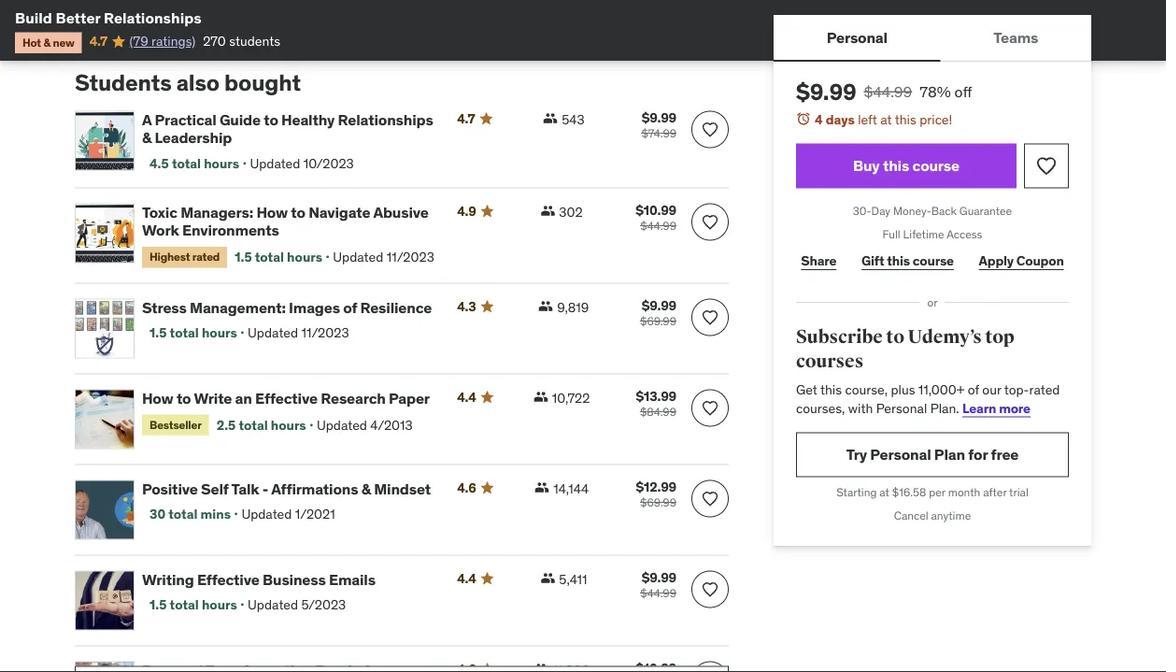 Task type: locate. For each thing, give the bounding box(es) containing it.
1.5 total hours
[[235, 249, 323, 266], [150, 325, 237, 342], [150, 597, 237, 614]]

writing
[[142, 570, 194, 589]]

abusive
[[374, 203, 429, 222]]

2 $69.99 from the top
[[640, 496, 677, 510]]

0 vertical spatial xsmall image
[[539, 299, 554, 314]]

learn more link
[[963, 400, 1031, 416]]

270 students
[[203, 33, 281, 49]]

personal down plus
[[877, 400, 928, 416]]

$9.99 inside the $9.99 $69.99
[[642, 297, 677, 314]]

hours
[[204, 155, 239, 172], [287, 249, 323, 266], [202, 325, 237, 342], [271, 417, 306, 434], [202, 597, 237, 614]]

1 vertical spatial at
[[880, 485, 890, 500]]

total for practical
[[172, 155, 201, 172]]

1 vertical spatial 11/2023
[[302, 325, 349, 342]]

apply coupon button
[[975, 242, 1070, 280]]

total down stress
[[170, 325, 199, 342]]

wishlist image right $84.99
[[701, 399, 720, 418]]

updated 4/2013
[[317, 417, 413, 434]]

$9.99 up 4 at the top right of page
[[797, 78, 857, 106]]

how to write an effective research paper link
[[142, 389, 435, 408]]

relationships up '10/2023'
[[338, 110, 434, 130]]

to inside toxic managers: how to navigate abusive work environments
[[291, 203, 306, 222]]

0 horizontal spatial 4.7
[[90, 33, 108, 49]]

xsmall image left 302
[[541, 204, 556, 219]]

0 vertical spatial 1.5 total hours
[[235, 249, 323, 266]]

0 vertical spatial at
[[881, 111, 893, 128]]

of left our at right
[[969, 381, 980, 398]]

1.5 total hours down toxic managers: how to navigate abusive work environments
[[235, 249, 323, 266]]

4.4
[[457, 389, 477, 406], [457, 570, 477, 587]]

11/2023 down images
[[302, 325, 349, 342]]

updated down stress management: images of resilience
[[248, 325, 298, 342]]

to left udemy's
[[887, 326, 905, 349]]

0 vertical spatial $44.99
[[865, 82, 913, 101]]

apply
[[980, 252, 1015, 269]]

learn
[[963, 400, 997, 416]]

how
[[257, 203, 288, 222], [142, 389, 174, 408]]

$44.99
[[865, 82, 913, 101], [641, 219, 677, 233], [641, 586, 677, 601]]

1 4.4 from the top
[[457, 389, 477, 406]]

our
[[983, 381, 1002, 398]]

1.5 down the environments
[[235, 249, 252, 266]]

at left $16.58
[[880, 485, 890, 500]]

more up (79
[[112, 12, 143, 29]]

wishlist image for &
[[701, 490, 720, 509]]

4.7 down show
[[90, 33, 108, 49]]

0 vertical spatial personal
[[827, 27, 888, 47]]

udemy's
[[908, 326, 982, 349]]

1 horizontal spatial &
[[142, 128, 152, 148]]

students
[[75, 69, 172, 97]]

build better relationships
[[15, 8, 202, 27]]

1 $69.99 from the top
[[641, 314, 677, 329]]

1 vertical spatial &
[[142, 128, 152, 148]]

subscribe
[[797, 326, 883, 349]]

toxic
[[142, 203, 177, 222]]

0 vertical spatial rated
[[192, 250, 220, 265]]

how to write an effective research paper
[[142, 389, 430, 408]]

personal inside the get this course, plus 11,000+ of our top-rated courses, with personal plan.
[[877, 400, 928, 416]]

4.7
[[90, 33, 108, 49], [457, 110, 475, 127]]

2 course from the top
[[913, 252, 955, 269]]

10,722
[[552, 390, 590, 407]]

buy this course
[[854, 156, 960, 175]]

4.6
[[457, 480, 477, 496]]

2 vertical spatial 1.5
[[150, 597, 167, 614]]

to left navigate
[[291, 203, 306, 222]]

build
[[15, 8, 52, 27]]

wishlist image for research
[[701, 399, 720, 418]]

$9.99 inside $9.99 $44.99
[[642, 569, 677, 586]]

$69.99 for stress management: images of resilience
[[641, 314, 677, 329]]

mins
[[201, 506, 231, 523]]

hours for practical
[[204, 155, 239, 172]]

$69.99 up $13.99
[[641, 314, 677, 329]]

images
[[289, 298, 340, 317]]

business
[[263, 570, 326, 589]]

4.4 for writing effective business emails
[[457, 570, 477, 587]]

cancel
[[895, 508, 929, 523]]

2 4.4 from the top
[[457, 570, 477, 587]]

a
[[142, 110, 152, 130]]

1 vertical spatial $69.99
[[640, 496, 677, 510]]

courses
[[797, 350, 864, 373]]

1.5 total hours down writing
[[150, 597, 237, 614]]

2 horizontal spatial &
[[362, 480, 371, 499]]

wishlist image right $74.99
[[701, 121, 720, 139]]

hours for management:
[[202, 325, 237, 342]]

$9.99 right 543
[[642, 110, 677, 126]]

& up 4.5
[[142, 128, 152, 148]]

this for buy
[[884, 156, 910, 175]]

$44.99 up the $9.99 $69.99
[[641, 219, 677, 233]]

2 wishlist image from the top
[[701, 399, 720, 418]]

$9.99 for $9.99 $69.99
[[642, 297, 677, 314]]

wishlist image
[[1036, 155, 1059, 177], [701, 213, 720, 232], [701, 309, 720, 327]]

0 vertical spatial relationships
[[104, 8, 202, 27]]

leadership
[[155, 128, 232, 148]]

1 vertical spatial how
[[142, 389, 174, 408]]

total down toxic managers: how to navigate abusive work environments
[[255, 249, 284, 266]]

4 wishlist image from the top
[[701, 581, 720, 599]]

xsmall image
[[147, 13, 162, 28], [543, 111, 558, 126], [541, 204, 556, 219], [534, 390, 549, 405], [535, 481, 550, 496]]

hours down toxic managers: how to navigate abusive work environments link
[[287, 249, 323, 266]]

4.4 down 4.6
[[457, 570, 477, 587]]

$44.99 inside $9.99 $44.99 78% off
[[865, 82, 913, 101]]

xsmall image
[[539, 299, 554, 314], [541, 571, 556, 586], [534, 662, 549, 672]]

543
[[562, 112, 585, 129]]

guide
[[220, 110, 261, 130]]

updated down a practical guide to healthy relationships & leadership
[[250, 155, 301, 172]]

2 vertical spatial &
[[362, 480, 371, 499]]

1 vertical spatial of
[[969, 381, 980, 398]]

1 vertical spatial 1.5
[[150, 325, 167, 342]]

1 vertical spatial rated
[[1030, 381, 1061, 398]]

$44.99 inside $10.99 $44.99
[[641, 219, 677, 233]]

4.3
[[457, 298, 476, 315]]

course down lifetime
[[913, 252, 955, 269]]

get
[[797, 381, 818, 398]]

wishlist image right $9.99 $44.99
[[701, 581, 720, 599]]

1.5 total hours down stress
[[150, 325, 237, 342]]

0 horizontal spatial more
[[112, 12, 143, 29]]

1 vertical spatial 1.5 total hours
[[150, 325, 237, 342]]

4
[[815, 111, 823, 128]]

xsmall image for toxic managers: how to navigate abusive work environments
[[541, 204, 556, 219]]

this right buy
[[884, 156, 910, 175]]

more for learn more
[[1000, 400, 1031, 416]]

4.5 total hours
[[150, 155, 239, 172]]

total
[[172, 155, 201, 172], [255, 249, 284, 266], [170, 325, 199, 342], [239, 417, 268, 434], [169, 506, 198, 523], [170, 597, 199, 614]]

1.5 for management:
[[150, 325, 167, 342]]

updated for to
[[250, 155, 301, 172]]

rated up learn more link
[[1030, 381, 1061, 398]]

this for gift
[[888, 252, 911, 269]]

1 horizontal spatial more
[[1000, 400, 1031, 416]]

xsmall image up (79 ratings) at the top left
[[147, 13, 162, 28]]

0 horizontal spatial &
[[43, 35, 50, 49]]

this inside the get this course, plus 11,000+ of our top-rated courses, with personal plan.
[[821, 381, 843, 398]]

11,000+
[[919, 381, 965, 398]]

stress management: images of resilience link
[[142, 298, 435, 317]]

1 horizontal spatial 11/2023
[[387, 249, 435, 266]]

1 vertical spatial xsmall image
[[541, 571, 556, 586]]

2 vertical spatial $44.99
[[641, 586, 677, 601]]

0 vertical spatial $69.99
[[641, 314, 677, 329]]

1 vertical spatial 4.4
[[457, 570, 477, 587]]

1 horizontal spatial relationships
[[338, 110, 434, 130]]

rated
[[192, 250, 220, 265], [1030, 381, 1061, 398]]

1 vertical spatial updated 11/2023
[[248, 325, 349, 342]]

wishlist image
[[701, 121, 720, 139], [701, 399, 720, 418], [701, 490, 720, 509], [701, 581, 720, 599]]

or
[[928, 295, 938, 310]]

of right images
[[343, 298, 357, 317]]

relationships up (79 ratings) at the top left
[[104, 8, 202, 27]]

xsmall image left 543
[[543, 111, 558, 126]]

to right guide
[[264, 110, 278, 130]]

30 total mins
[[150, 506, 231, 523]]

course inside buy this course button
[[913, 156, 960, 175]]

hours down how to write an effective research paper link
[[271, 417, 306, 434]]

updated 11/2023 down abusive
[[333, 249, 435, 266]]

1 wishlist image from the top
[[701, 121, 720, 139]]

teams button
[[941, 15, 1092, 60]]

personal up $16.58
[[871, 445, 932, 464]]

this right gift
[[888, 252, 911, 269]]

$44.99 right 5,411
[[641, 586, 677, 601]]

course inside the gift this course link
[[913, 252, 955, 269]]

0 horizontal spatial relationships
[[104, 8, 202, 27]]

total down writing
[[170, 597, 199, 614]]

after
[[984, 485, 1007, 500]]

$9.99 for $9.99 $74.99
[[642, 110, 677, 126]]

2 vertical spatial wishlist image
[[701, 309, 720, 327]]

updated down -
[[242, 506, 292, 523]]

students also bought
[[75, 69, 301, 97]]

$10.99 $44.99
[[636, 202, 677, 233]]

rated inside the get this course, plus 11,000+ of our top-rated courses, with personal plan.
[[1030, 381, 1061, 398]]

3 wishlist image from the top
[[701, 490, 720, 509]]

1 horizontal spatial how
[[257, 203, 288, 222]]

show
[[75, 12, 109, 29]]

top-
[[1005, 381, 1030, 398]]

more down top-
[[1000, 400, 1031, 416]]

toxic managers: how to navigate abusive work environments link
[[142, 203, 435, 240]]

tab list
[[774, 15, 1092, 62]]

& left mindset
[[362, 480, 371, 499]]

gift this course
[[862, 252, 955, 269]]

$9.99 for $9.99 $44.99 78% off
[[797, 78, 857, 106]]

wishlist image for stress management: images of resilience
[[701, 309, 720, 327]]

$69.99 inside $12.99 $69.99
[[640, 496, 677, 510]]

course up back
[[913, 156, 960, 175]]

& right hot
[[43, 35, 50, 49]]

work
[[142, 221, 179, 240]]

back
[[932, 204, 957, 218]]

1.5 down stress
[[150, 325, 167, 342]]

1 vertical spatial wishlist image
[[701, 213, 720, 232]]

total right 30 at the left of the page
[[169, 506, 198, 523]]

updated
[[250, 155, 301, 172], [333, 249, 384, 266], [248, 325, 298, 342], [317, 417, 367, 434], [242, 506, 292, 523], [248, 597, 298, 614]]

0 horizontal spatial of
[[343, 298, 357, 317]]

$44.99 for $9.99 $44.99
[[641, 586, 677, 601]]

personal up $9.99 $44.99 78% off
[[827, 27, 888, 47]]

2 vertical spatial 1.5 total hours
[[150, 597, 237, 614]]

this up courses, on the bottom right of page
[[821, 381, 843, 398]]

1.5 total hours for effective
[[150, 597, 237, 614]]

$69.99 up $9.99 $44.99
[[640, 496, 677, 510]]

0 vertical spatial more
[[112, 12, 143, 29]]

$44.99 up 4 days left at this price!
[[865, 82, 913, 101]]

$69.99 for positive self talk - affirmations & mindset
[[640, 496, 677, 510]]

course
[[913, 156, 960, 175], [913, 252, 955, 269]]

how right managers:
[[257, 203, 288, 222]]

& inside a practical guide to healthy relationships & leadership
[[142, 128, 152, 148]]

$9.99 inside $9.99 $74.99
[[642, 110, 677, 126]]

of
[[343, 298, 357, 317], [969, 381, 980, 398]]

1/2021
[[295, 506, 335, 523]]

1 vertical spatial $44.99
[[641, 219, 677, 233]]

0 horizontal spatial 11/2023
[[302, 325, 349, 342]]

1 horizontal spatial rated
[[1030, 381, 1061, 398]]

month
[[949, 485, 981, 500]]

1 vertical spatial course
[[913, 252, 955, 269]]

relationships inside a practical guide to healthy relationships & leadership
[[338, 110, 434, 130]]

1 vertical spatial relationships
[[338, 110, 434, 130]]

1 vertical spatial 4.7
[[457, 110, 475, 127]]

2 vertical spatial personal
[[871, 445, 932, 464]]

$9.99 right '9,819'
[[642, 297, 677, 314]]

this inside button
[[884, 156, 910, 175]]

1 horizontal spatial of
[[969, 381, 980, 398]]

1.5 down writing
[[150, 597, 167, 614]]

tab list containing personal
[[774, 15, 1092, 62]]

total down leadership
[[172, 155, 201, 172]]

managers:
[[181, 203, 253, 222]]

4.7 up 4.9
[[457, 110, 475, 127]]

toxic managers: how to navigate abusive work environments
[[142, 203, 429, 240]]

1 course from the top
[[913, 156, 960, 175]]

guarantee
[[960, 204, 1013, 218]]

(79 ratings)
[[129, 33, 196, 49]]

paper
[[389, 389, 430, 408]]

more inside show more button
[[112, 12, 143, 29]]

starting at $16.58 per month after trial cancel anytime
[[837, 485, 1029, 523]]

xsmall image left 14,144
[[535, 481, 550, 496]]

11/2023 down abusive
[[387, 249, 435, 266]]

0 vertical spatial how
[[257, 203, 288, 222]]

how up bestseller
[[142, 389, 174, 408]]

updated 11/2023 down stress management: images of resilience link
[[248, 325, 349, 342]]

updated down the writing effective business emails at the bottom left of page
[[248, 597, 298, 614]]

hours down leadership
[[204, 155, 239, 172]]

xsmall image left '10,722'
[[534, 390, 549, 405]]

emails
[[329, 570, 376, 589]]

0 vertical spatial 11/2023
[[387, 249, 435, 266]]

navigate
[[309, 203, 371, 222]]

access
[[947, 227, 983, 242]]

0 vertical spatial 4.4
[[457, 389, 477, 406]]

5/2023
[[302, 597, 346, 614]]

hours down the writing effective business emails at the bottom left of page
[[202, 597, 237, 614]]

1 vertical spatial personal
[[877, 400, 928, 416]]

4.4 right paper
[[457, 389, 477, 406]]

1 vertical spatial more
[[1000, 400, 1031, 416]]

highest
[[150, 250, 190, 265]]

effective up the 2.5 total hours
[[255, 389, 318, 408]]

students
[[229, 33, 281, 49]]

to up bestseller
[[177, 389, 191, 408]]

subscribe to udemy's top courses
[[797, 326, 1015, 373]]

plan.
[[931, 400, 960, 416]]

coupon
[[1017, 252, 1065, 269]]

hours down management:
[[202, 325, 237, 342]]

try personal plan for free
[[847, 445, 1020, 464]]

0 vertical spatial course
[[913, 156, 960, 175]]

write
[[194, 389, 232, 408]]

day
[[872, 204, 891, 218]]

at right left
[[881, 111, 893, 128]]

updated for of
[[248, 325, 298, 342]]

rated right highest
[[192, 250, 220, 265]]

effective right writing
[[197, 570, 260, 589]]

$9.99 down $12.99 $69.99
[[642, 569, 677, 586]]

this left price!
[[896, 111, 917, 128]]

wishlist image right $12.99 $69.99
[[701, 490, 720, 509]]



Task type: describe. For each thing, give the bounding box(es) containing it.
4.9
[[457, 203, 477, 220]]

total for effective
[[170, 597, 199, 614]]

updated down research
[[317, 417, 367, 434]]

mindset
[[374, 480, 431, 499]]

(79
[[129, 33, 148, 49]]

updated down navigate
[[333, 249, 384, 266]]

1.5 for effective
[[150, 597, 167, 614]]

total right 2.5
[[239, 417, 268, 434]]

course for buy this course
[[913, 156, 960, 175]]

-
[[263, 480, 269, 499]]

anytime
[[932, 508, 972, 523]]

personal button
[[774, 15, 941, 60]]

updated 10/2023
[[250, 155, 354, 172]]

resilience
[[360, 298, 432, 317]]

positive self talk - affirmations & mindset
[[142, 480, 431, 499]]

ratings)
[[152, 33, 196, 49]]

30
[[150, 506, 166, 523]]

$13.99 $84.99
[[636, 388, 677, 419]]

stress
[[142, 298, 187, 317]]

xsmall image for positive self talk - affirmations & mindset
[[535, 481, 550, 496]]

0 horizontal spatial rated
[[192, 250, 220, 265]]

xsmall image inside show more button
[[147, 13, 162, 28]]

1 horizontal spatial 4.7
[[457, 110, 475, 127]]

course,
[[846, 381, 888, 398]]

total for self
[[169, 506, 198, 523]]

xsmall image for writing effective business emails
[[541, 571, 556, 586]]

5,411
[[560, 572, 588, 589]]

updated for -
[[242, 506, 292, 523]]

4.4 for how to write an effective research paper
[[457, 389, 477, 406]]

$44.99 for $9.99 $44.99 78% off
[[865, 82, 913, 101]]

0 vertical spatial effective
[[255, 389, 318, 408]]

xsmall image for how to write an effective research paper
[[534, 390, 549, 405]]

learn more
[[963, 400, 1031, 416]]

writing effective business emails link
[[142, 570, 435, 589]]

302
[[560, 204, 583, 221]]

a practical guide to healthy relationships & leadership link
[[142, 110, 435, 148]]

2.5
[[217, 417, 236, 434]]

30-day money-back guarantee full lifetime access
[[854, 204, 1013, 242]]

highest rated
[[150, 250, 220, 265]]

14,144
[[554, 481, 589, 498]]

xsmall image for stress management: images of resilience
[[539, 299, 554, 314]]

research
[[321, 389, 386, 408]]

to inside subscribe to udemy's top courses
[[887, 326, 905, 349]]

positive self talk - affirmations & mindset link
[[142, 480, 435, 499]]

of inside the get this course, plus 11,000+ of our top-rated courses, with personal plan.
[[969, 381, 980, 398]]

better
[[56, 8, 101, 27]]

positive
[[142, 480, 198, 499]]

1.5 total hours for management:
[[150, 325, 237, 342]]

management:
[[190, 298, 286, 317]]

$84.99
[[640, 405, 677, 419]]

0 vertical spatial &
[[43, 35, 50, 49]]

environments
[[182, 221, 279, 240]]

show more button
[[75, 2, 162, 40]]

$12.99 $69.99
[[636, 479, 677, 510]]

0 vertical spatial updated 11/2023
[[333, 249, 435, 266]]

hours for effective
[[202, 597, 237, 614]]

$9.99 $44.99 78% off
[[797, 78, 973, 106]]

4/2013
[[371, 417, 413, 434]]

0 vertical spatial of
[[343, 298, 357, 317]]

writing effective business emails
[[142, 570, 376, 589]]

more for show more
[[112, 12, 143, 29]]

alarm image
[[797, 111, 812, 126]]

get this course, plus 11,000+ of our top-rated courses, with personal plan.
[[797, 381, 1061, 416]]

hot
[[22, 35, 41, 49]]

courses,
[[797, 400, 846, 416]]

1 vertical spatial effective
[[197, 570, 260, 589]]

starting
[[837, 485, 878, 500]]

show more
[[75, 12, 143, 29]]

affirmations
[[271, 480, 359, 499]]

at inside 'starting at $16.58 per month after trial cancel anytime'
[[880, 485, 890, 500]]

$16.58
[[893, 485, 927, 500]]

this for get
[[821, 381, 843, 398]]

wishlist image for relationships
[[701, 121, 720, 139]]

$9.99 $69.99
[[641, 297, 677, 329]]

price!
[[920, 111, 953, 128]]

2 vertical spatial xsmall image
[[534, 662, 549, 672]]

$12.99
[[636, 479, 677, 496]]

$9.99 $74.99
[[642, 110, 677, 141]]

how inside toxic managers: how to navigate abusive work environments
[[257, 203, 288, 222]]

to inside a practical guide to healthy relationships & leadership
[[264, 110, 278, 130]]

buy
[[854, 156, 880, 175]]

days
[[826, 111, 855, 128]]

270
[[203, 33, 226, 49]]

try personal plan for free link
[[797, 432, 1070, 477]]

stress management: images of resilience
[[142, 298, 432, 317]]

10/2023
[[304, 155, 354, 172]]

0 vertical spatial wishlist image
[[1036, 155, 1059, 177]]

bestseller
[[150, 418, 202, 433]]

course for gift this course
[[913, 252, 955, 269]]

plan
[[935, 445, 966, 464]]

updated for emails
[[248, 597, 298, 614]]

bought
[[225, 69, 301, 97]]

buy this course button
[[797, 144, 1017, 189]]

for
[[969, 445, 989, 464]]

$44.99 for $10.99 $44.99
[[641, 219, 677, 233]]

practical
[[155, 110, 217, 130]]

0 vertical spatial 4.7
[[90, 33, 108, 49]]

personal inside button
[[827, 27, 888, 47]]

wishlist image for toxic managers: how to navigate abusive work environments
[[701, 213, 720, 232]]

updated 5/2023
[[248, 597, 346, 614]]

$9.99 for $9.99 $44.99
[[642, 569, 677, 586]]

hot & new
[[22, 35, 75, 49]]

try
[[847, 445, 868, 464]]

xsmall image for a practical guide to healthy relationships & leadership
[[543, 111, 558, 126]]

0 horizontal spatial how
[[142, 389, 174, 408]]

apply coupon
[[980, 252, 1065, 269]]

0 vertical spatial 1.5
[[235, 249, 252, 266]]

total for management:
[[170, 325, 199, 342]]

new
[[53, 35, 75, 49]]

gift this course link
[[857, 242, 960, 280]]

top
[[986, 326, 1015, 349]]

4 days left at this price!
[[815, 111, 953, 128]]

also
[[176, 69, 220, 97]]

9,819
[[558, 300, 589, 316]]

30-
[[854, 204, 872, 218]]



Task type: vqa. For each thing, say whether or not it's contained in the screenshot.


